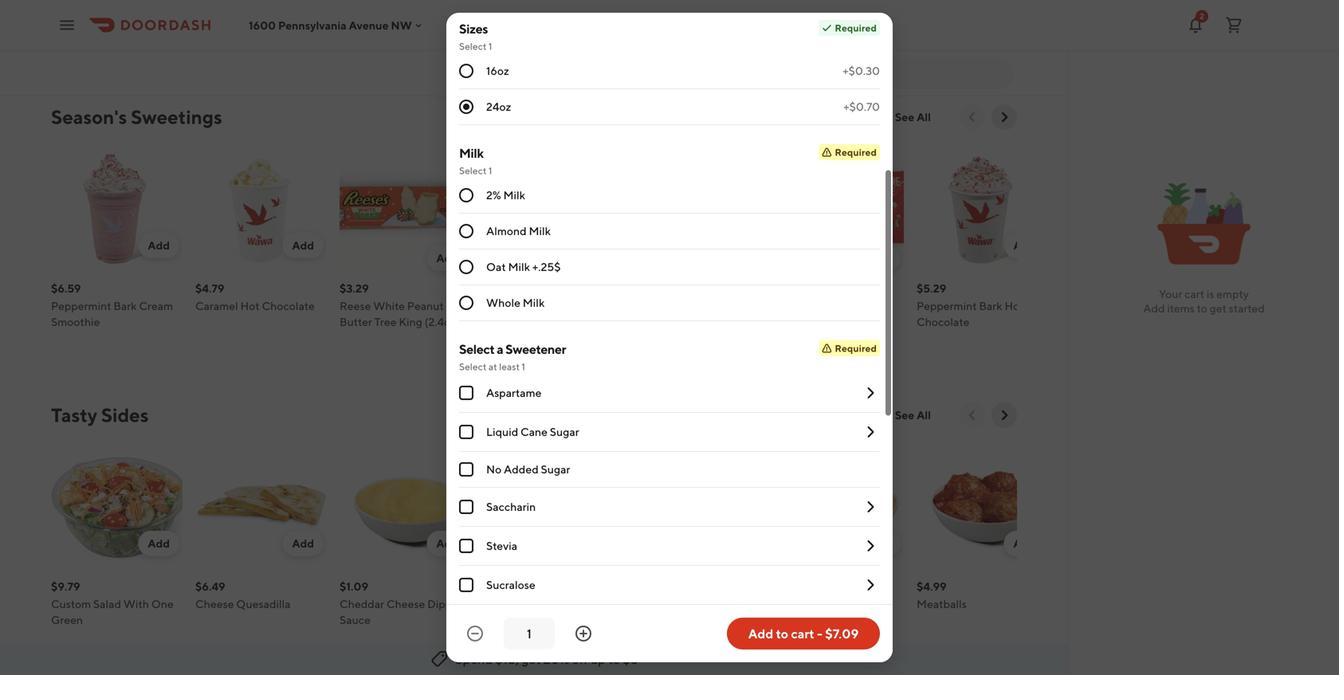 Task type: vqa. For each thing, say whether or not it's contained in the screenshot.
the bottommost all
yes



Task type: describe. For each thing, give the bounding box(es) containing it.
bark for cream
[[113, 299, 137, 313]]

empty
[[1217, 287, 1249, 301]]

required for milk
[[835, 147, 877, 158]]

$6.69
[[484, 580, 514, 593]]

cream for caramel cookies & cream smoothie
[[340, 17, 374, 30]]

add to cart - $7.09
[[749, 626, 859, 641]]

xtremes
[[531, 1, 574, 14]]

bacon image
[[628, 441, 760, 573]]

$6.59
[[51, 282, 81, 295]]

takis
[[195, 1, 221, 14]]

24oz
[[486, 100, 511, 113]]

rainbow
[[484, 17, 529, 30]]

cheddar cheese dipping sauce image
[[340, 441, 471, 573]]

strips
[[538, 598, 567, 611]]

2% Milk radio
[[459, 188, 474, 203]]

oz) for airheads xtremes rainbow berry candy bites (6 oz)
[[525, 33, 540, 46]]

open menu image
[[57, 16, 77, 35]]

required for sizes
[[835, 22, 877, 33]]

& inside takis fuego hot chilli pepper & lime tortilla chips (4 oz)
[[235, 17, 242, 30]]

hot for fuego
[[257, 1, 277, 14]]

sizes select 1
[[459, 21, 492, 52]]

milk for whole
[[523, 296, 545, 309]]

$1.09
[[340, 580, 368, 593]]

milk for almond
[[529, 224, 551, 238]]

pepper
[[195, 17, 232, 30]]

$5.29
[[917, 282, 947, 295]]

milk for 2%
[[504, 189, 526, 202]]

1 for sizes
[[489, 41, 492, 52]]

airheads
[[484, 1, 529, 14]]

off
[[572, 652, 588, 667]]

candy inside "trolli sour bite crawlers gummi candy (7.2 oz)"
[[91, 17, 124, 30]]

see for season's sweetings
[[895, 110, 915, 124]]

0 horizontal spatial hoagie
[[662, 1, 699, 14]]

milk select 1
[[459, 146, 492, 176]]

2%
[[486, 189, 501, 202]]

0 items, open order cart image
[[1225, 16, 1244, 35]]

stevia
[[486, 539, 518, 553]]

dialog containing sizes
[[447, 13, 893, 663]]

$7.09
[[825, 626, 859, 641]]

5
[[484, 598, 491, 611]]

$6.39 peppermint bark cold brew
[[484, 282, 597, 329]]

chilli
[[279, 1, 305, 14]]

$6.69 5 chicken strips
[[484, 580, 567, 611]]

holiday for size
[[803, 299, 842, 313]]

all for tasty sides
[[917, 409, 931, 422]]

No Added Sugar checkbox
[[459, 462, 474, 477]]

add for cheese quesadilla
[[292, 537, 314, 550]]

takis fuego hot chilli pepper & lime tortilla chips (4 oz)
[[195, 1, 306, 46]]

add inside button
[[749, 626, 774, 641]]

chipotle
[[773, 598, 817, 611]]

spend $15, get 20% off up to $5
[[455, 652, 639, 667]]

smoothie for cookies
[[376, 17, 425, 30]]

cheese inside $6.49 cheese quesadilla
[[195, 598, 234, 611]]

add for peppermint bark cold brew
[[581, 239, 603, 252]]

(2.4oz)
[[425, 315, 460, 329]]

peanut for king
[[407, 299, 444, 313]]

$3.29 for $3.29 haribo holiday gold bears (4oz)
[[628, 282, 658, 295]]

cookies
[[385, 1, 426, 14]]

honey
[[773, 1, 806, 14]]

16oz
[[486, 64, 509, 77]]

pennsylvania
[[278, 19, 347, 32]]

(7.2
[[126, 17, 144, 30]]

bark for hot
[[979, 299, 1003, 313]]

gold
[[706, 299, 731, 313]]

sizes
[[459, 21, 488, 36]]

all for season's sweetings
[[917, 110, 931, 124]]

cane
[[521, 425, 548, 439]]

trolli sour bite crawlers gummi candy (7.2 oz)
[[51, 1, 171, 30]]

cold
[[572, 299, 597, 313]]

3 select from the top
[[459, 342, 495, 357]]

spend
[[455, 652, 493, 667]]

$4.79
[[195, 282, 224, 295]]

your cart is empty add items to get started
[[1144, 287, 1265, 315]]

meatballs
[[917, 598, 967, 611]]

add for peppermint bark hot chocolate
[[1014, 239, 1036, 252]]

no
[[486, 463, 502, 476]]

almond
[[486, 224, 527, 238]]

whole milk
[[486, 296, 545, 309]]

milk for oat
[[508, 260, 530, 273]]

add to cart - $7.09 button
[[727, 618, 880, 650]]

m&m
[[773, 299, 801, 313]]

sweetener
[[506, 342, 566, 357]]

cheese inside $1.09 cheddar cheese dipping sauce
[[387, 598, 425, 611]]

$3.29 haribo holiday gold bears (4oz)
[[628, 282, 731, 329]]

next button of carousel image
[[997, 109, 1013, 125]]

2% milk
[[486, 189, 526, 202]]

bacon
[[628, 598, 661, 611]]

$9.79 custom salad with one green
[[51, 580, 174, 627]]

add for peppermint bark cream smoothie
[[148, 239, 170, 252]]

green
[[51, 614, 83, 627]]

sizes group
[[459, 20, 880, 125]]

$4.99
[[917, 580, 947, 593]]

hot inside $5.29 peppermint bark hot chocolate
[[1005, 299, 1024, 313]]

hot for caramel
[[240, 299, 260, 313]]

decrease quantity by 1 image
[[466, 624, 485, 643]]

Liquid Cane Sugar checkbox
[[459, 425, 474, 439]]

hoagie inside the honey smoked turkey hoagie
[[773, 17, 809, 30]]

Whole Milk radio
[[459, 296, 474, 310]]

turkey
[[852, 1, 886, 14]]

haribo
[[628, 299, 663, 313]]

Almond Milk radio
[[459, 224, 474, 238]]

honey smoked turkey hoagie
[[773, 1, 886, 30]]

sauce
[[340, 614, 371, 627]]

add for meatballs
[[1014, 537, 1036, 550]]

caramel hot chocolate image
[[195, 143, 327, 274]]

sugar for no added sugar
[[541, 463, 570, 476]]

see all for season's sweetings
[[895, 110, 931, 124]]

italian
[[628, 1, 660, 14]]

select inside milk select 1
[[459, 165, 487, 176]]

(3.27oz)
[[827, 315, 868, 329]]

gummi
[[51, 17, 89, 30]]

select a sweetener group
[[459, 340, 880, 605]]

1 inside select a sweetener select at least 1
[[522, 361, 526, 372]]

share
[[773, 315, 802, 329]]

cheese quesadilla image
[[195, 441, 327, 573]]

bite
[[104, 1, 124, 14]]

size
[[804, 315, 825, 329]]

-
[[817, 626, 823, 641]]

Stevia checkbox
[[459, 539, 474, 553]]

required for select a sweetener
[[835, 343, 877, 354]]

$6.39
[[484, 282, 514, 295]]

$1.09 cheddar cheese dipping sauce
[[340, 580, 468, 627]]

$3.29 for $3.29 reese white peanut butter tree king (2.4oz)
[[340, 282, 369, 295]]

least
[[499, 361, 520, 372]]

quesadilla
[[236, 598, 291, 611]]

$3.29 reese white peanut butter tree king (2.4oz)
[[340, 282, 460, 329]]

avenue
[[349, 19, 389, 32]]



Task type: locate. For each thing, give the bounding box(es) containing it.
Current quantity is 1 number field
[[514, 625, 545, 643]]

hot
[[257, 1, 277, 14], [240, 299, 260, 313], [1005, 299, 1024, 313]]

to right up
[[608, 652, 620, 667]]

cart inside your cart is empty add items to get started
[[1185, 287, 1205, 301]]

required inside select a sweetener group
[[835, 343, 877, 354]]

smoothie down $6.59
[[51, 315, 100, 329]]

whole
[[486, 296, 521, 309]]

0 vertical spatial see all
[[895, 110, 931, 124]]

peppermint
[[51, 299, 111, 313], [484, 299, 544, 313], [917, 299, 977, 313]]

to inside your cart is empty add items to get started
[[1197, 302, 1208, 315]]

see all link for sweetings
[[886, 104, 941, 130]]

milk right whole
[[523, 296, 545, 309]]

meatballs image
[[917, 441, 1049, 573]]

1600
[[249, 19, 276, 32]]

$4.99 meatballs
[[917, 580, 967, 611]]

$3.29 inside $3.29 m&m holiday peanut share size (3.27oz)
[[773, 282, 802, 295]]

$3.29 up m&m
[[773, 282, 802, 295]]

3 $3.29 from the left
[[773, 282, 802, 295]]

0 vertical spatial 1
[[489, 41, 492, 52]]

$6.49
[[195, 580, 225, 593]]

add for cheddar cheese dipping sauce
[[436, 537, 458, 550]]

1 horizontal spatial cheese
[[387, 598, 425, 611]]

peppermint bark hot chocolate image
[[917, 143, 1049, 274]]

to for $5
[[608, 652, 620, 667]]

2 vertical spatial to
[[608, 652, 620, 667]]

is
[[1207, 287, 1215, 301]]

2 vertical spatial &
[[844, 598, 851, 611]]

1 vertical spatial chocolate
[[917, 315, 970, 329]]

hoagie right 'italian'
[[662, 1, 699, 14]]

oz) right (6
[[525, 33, 540, 46]]

cart
[[1185, 287, 1205, 301], [791, 626, 815, 641]]

2 holiday from the left
[[803, 299, 842, 313]]

1 horizontal spatial peppermint
[[484, 299, 544, 313]]

milk group
[[459, 144, 880, 321]]

liquid
[[486, 425, 518, 439]]

1 horizontal spatial candy
[[561, 17, 594, 30]]

peppermint for $5.29
[[917, 299, 977, 313]]

2 see from the top
[[895, 409, 915, 422]]

Search Wawa search field
[[772, 65, 1001, 82]]

0 vertical spatial see all link
[[886, 104, 941, 130]]

cheese down $6.49
[[195, 598, 234, 611]]

white
[[373, 299, 405, 313]]

1 vertical spatial see all link
[[886, 403, 941, 428]]

1 vertical spatial see
[[895, 409, 915, 422]]

$3.29
[[340, 282, 369, 295], [628, 282, 658, 295], [773, 282, 802, 295]]

milk right "2%"
[[504, 189, 526, 202]]

1 right least
[[522, 361, 526, 372]]

bark inside $6.39 peppermint bark cold brew
[[546, 299, 570, 313]]

cream for $6.59 peppermint bark cream smoothie
[[139, 299, 173, 313]]

$5
[[623, 652, 639, 667]]

milk right almond
[[529, 224, 551, 238]]

$3.29 up reese
[[340, 282, 369, 295]]

Aspartame checkbox
[[459, 386, 474, 400]]

chocolate left reese
[[262, 299, 315, 313]]

to down chipotle
[[776, 626, 789, 641]]

1 vertical spatial hoagie
[[773, 17, 809, 30]]

1 vertical spatial cart
[[791, 626, 815, 641]]

required down (3.27oz)
[[835, 343, 877, 354]]

4 select from the top
[[459, 361, 487, 372]]

all left previous button of carousel image
[[917, 110, 931, 124]]

oz) right (4
[[240, 33, 255, 46]]

cheese left dipping
[[387, 598, 425, 611]]

1600 pennsylvania avenue nw button
[[249, 19, 425, 32]]

$6.59 peppermint bark cream smoothie
[[51, 282, 173, 329]]

chicken
[[493, 598, 536, 611]]

milk right oat
[[508, 260, 530, 273]]

0 horizontal spatial holiday
[[665, 299, 704, 313]]

cart inside button
[[791, 626, 815, 641]]

1 horizontal spatial smoothie
[[376, 17, 425, 30]]

chocolate inside $4.79 caramel hot chocolate
[[262, 299, 315, 313]]

0 vertical spatial required
[[835, 22, 877, 33]]

1 all from the top
[[917, 110, 931, 124]]

bark
[[113, 299, 137, 313], [546, 299, 570, 313], [979, 299, 1003, 313]]

one
[[151, 598, 174, 611]]

2 horizontal spatial $3.29
[[773, 282, 802, 295]]

hot inside $4.79 caramel hot chocolate
[[240, 299, 260, 313]]

0 vertical spatial &
[[428, 1, 435, 14]]

added
[[504, 463, 539, 476]]

hot inside takis fuego hot chilli pepper & lime tortilla chips (4 oz)
[[257, 1, 277, 14]]

season's sweetings link
[[51, 104, 222, 130]]

see all link left previous button of carousel icon
[[886, 403, 941, 428]]

$9.79
[[51, 580, 80, 593]]

season's
[[51, 106, 127, 128]]

1 horizontal spatial to
[[776, 626, 789, 641]]

2 see all from the top
[[895, 409, 931, 422]]

at
[[489, 361, 497, 372]]

peppermint down $5.29
[[917, 299, 977, 313]]

1 see from the top
[[895, 110, 915, 124]]

peppermint for $6.39
[[484, 299, 544, 313]]

2 horizontal spatial to
[[1197, 302, 1208, 315]]

items
[[1168, 302, 1195, 315]]

cart left is
[[1185, 287, 1205, 301]]

0 vertical spatial smoothie
[[376, 17, 425, 30]]

peppermint down $6.59
[[51, 299, 111, 313]]

1 vertical spatial see all
[[895, 409, 931, 422]]

0 vertical spatial cream
[[340, 17, 374, 30]]

2 vertical spatial 1
[[522, 361, 526, 372]]

smoothie inside $6.59 peppermint bark cream smoothie
[[51, 315, 100, 329]]

bark inside $5.29 peppermint bark hot chocolate
[[979, 299, 1003, 313]]

1 vertical spatial to
[[776, 626, 789, 641]]

0 vertical spatial cart
[[1185, 287, 1205, 301]]

oz) down crawlers
[[146, 17, 162, 30]]

Oat Milk +.25$ radio
[[459, 260, 474, 274]]

holiday inside $3.29 haribo holiday gold bears (4oz)
[[665, 299, 704, 313]]

caramel down $4.79
[[195, 299, 238, 313]]

2 horizontal spatial cheese
[[853, 598, 892, 611]]

2 cheese from the left
[[387, 598, 425, 611]]

1 vertical spatial all
[[917, 409, 931, 422]]

get down is
[[1210, 302, 1227, 315]]

tasty sides
[[51, 404, 149, 427]]

& right 'mac'
[[844, 598, 851, 611]]

0 horizontal spatial $3.29
[[340, 282, 369, 295]]

1 horizontal spatial caramel
[[340, 1, 383, 14]]

0 horizontal spatial peppermint
[[51, 299, 111, 313]]

1 vertical spatial required
[[835, 147, 877, 158]]

$15,
[[495, 652, 519, 667]]

oz) for trolli sour bite crawlers gummi candy (7.2 oz)
[[146, 17, 162, 30]]

0 vertical spatial sugar
[[550, 425, 579, 439]]

milk up 2% milk option
[[459, 146, 484, 161]]

add for chipotle mac & cheese
[[869, 537, 891, 550]]

required inside milk group
[[835, 147, 877, 158]]

add for reese white peanut butter tree king (2.4oz)
[[436, 252, 458, 265]]

2 horizontal spatial bark
[[979, 299, 1003, 313]]

cheese right 'mac'
[[853, 598, 892, 611]]

peanut inside $3.29 m&m holiday peanut share size (3.27oz)
[[844, 299, 881, 313]]

& right cookies
[[428, 1, 435, 14]]

1 horizontal spatial cream
[[340, 17, 374, 30]]

mac
[[819, 598, 841, 611]]

see for tasty sides
[[895, 409, 915, 422]]

previous button of carousel image
[[965, 407, 981, 423]]

select a sweetener select at least 1
[[459, 342, 566, 372]]

see
[[895, 110, 915, 124], [895, 409, 915, 422]]

3 cheese from the left
[[853, 598, 892, 611]]

bark inside $6.59 peppermint bark cream smoothie
[[113, 299, 137, 313]]

smoothie down cookies
[[376, 17, 425, 30]]

2 all from the top
[[917, 409, 931, 422]]

with
[[123, 598, 149, 611]]

chocolate down $5.29
[[917, 315, 970, 329]]

holiday up (4oz)
[[665, 299, 704, 313]]

add for m&m holiday peanut share size (3.27oz)
[[869, 252, 891, 265]]

1 horizontal spatial holiday
[[803, 299, 842, 313]]

add button
[[138, 233, 179, 258], [138, 233, 179, 258], [283, 233, 324, 258], [283, 233, 324, 258], [571, 233, 612, 258], [571, 233, 612, 258], [1004, 233, 1045, 258], [1004, 233, 1045, 258], [427, 246, 468, 271], [427, 246, 468, 271], [860, 246, 901, 271], [860, 246, 901, 271], [138, 531, 179, 557], [138, 531, 179, 557], [283, 531, 324, 557], [283, 531, 324, 557], [427, 531, 468, 557], [427, 531, 468, 557], [860, 531, 901, 557], [860, 531, 901, 557], [1004, 531, 1045, 557], [1004, 531, 1045, 557]]

1 holiday from the left
[[665, 299, 704, 313]]

2 see all link from the top
[[886, 403, 941, 428]]

add inside your cart is empty add items to get started
[[1144, 302, 1165, 315]]

to inside button
[[776, 626, 789, 641]]

1 vertical spatial smoothie
[[51, 315, 100, 329]]

caramel cookies & cream smoothie
[[340, 1, 435, 30]]

1 inside sizes select 1
[[489, 41, 492, 52]]

reese white peanut butter tree king (2.4oz) image
[[340, 143, 471, 274]]

select left a
[[459, 342, 495, 357]]

fuego
[[223, 1, 255, 14]]

liquid cane sugar
[[486, 425, 579, 439]]

select down sizes
[[459, 41, 487, 52]]

select inside sizes select 1
[[459, 41, 487, 52]]

1 horizontal spatial $3.29
[[628, 282, 658, 295]]

select left at
[[459, 361, 487, 372]]

next button of carousel image
[[997, 407, 1013, 423]]

smoothie inside caramel cookies & cream smoothie
[[376, 17, 425, 30]]

0 horizontal spatial cart
[[791, 626, 815, 641]]

cart left -
[[791, 626, 815, 641]]

& inside caramel cookies & cream smoothie
[[428, 1, 435, 14]]

all left previous button of carousel icon
[[917, 409, 931, 422]]

all
[[917, 110, 931, 124], [917, 409, 931, 422]]

20%
[[544, 652, 570, 667]]

2 vertical spatial required
[[835, 343, 877, 354]]

1 horizontal spatial get
[[1210, 302, 1227, 315]]

1 horizontal spatial chocolate
[[917, 315, 970, 329]]

1 see all from the top
[[895, 110, 931, 124]]

0 horizontal spatial smoothie
[[51, 315, 100, 329]]

select up 2% milk option
[[459, 165, 487, 176]]

2 horizontal spatial peppermint
[[917, 299, 977, 313]]

1 peppermint from the left
[[51, 299, 111, 313]]

1 vertical spatial sugar
[[541, 463, 570, 476]]

get
[[1210, 302, 1227, 315], [522, 652, 541, 667]]

reese
[[340, 299, 371, 313]]

get inside your cart is empty add items to get started
[[1210, 302, 1227, 315]]

required down turkey
[[835, 22, 877, 33]]

chipotle mac & cheese
[[773, 598, 892, 611]]

1 $3.29 from the left
[[340, 282, 369, 295]]

see all left previous button of carousel icon
[[895, 409, 931, 422]]

add
[[148, 239, 170, 252], [292, 239, 314, 252], [581, 239, 603, 252], [1014, 239, 1036, 252], [436, 252, 458, 265], [869, 252, 891, 265], [1144, 302, 1165, 315], [148, 537, 170, 550], [292, 537, 314, 550], [436, 537, 458, 550], [869, 537, 891, 550], [1014, 537, 1036, 550], [749, 626, 774, 641]]

&
[[428, 1, 435, 14], [235, 17, 242, 30], [844, 598, 851, 611]]

$3.29 m&m holiday peanut share size (3.27oz)
[[773, 282, 881, 329]]

2 peanut from the left
[[844, 299, 881, 313]]

3 required from the top
[[835, 343, 877, 354]]

bites
[[484, 33, 510, 46]]

see left previous button of carousel icon
[[895, 409, 915, 422]]

3 peppermint from the left
[[917, 299, 977, 313]]

see all
[[895, 110, 931, 124], [895, 409, 931, 422]]

0 horizontal spatial candy
[[91, 17, 124, 30]]

peppermint down $6.39
[[484, 299, 544, 313]]

aspartame
[[486, 386, 542, 399]]

Sucralose checkbox
[[459, 578, 474, 592]]

1 vertical spatial get
[[522, 652, 541, 667]]

1 vertical spatial cream
[[139, 299, 173, 313]]

custom
[[51, 598, 91, 611]]

caramel up avenue
[[340, 1, 383, 14]]

cheese
[[195, 598, 234, 611], [387, 598, 425, 611], [853, 598, 892, 611]]

hoagie down honey
[[773, 17, 809, 30]]

tasty
[[51, 404, 97, 427]]

see all link for sides
[[886, 403, 941, 428]]

crawlers
[[127, 1, 171, 14]]

no added sugar
[[486, 463, 570, 476]]

2 bark from the left
[[546, 299, 570, 313]]

None radio
[[459, 64, 474, 78], [459, 100, 474, 114], [459, 64, 474, 78], [459, 100, 474, 114]]

0 horizontal spatial caramel
[[195, 299, 238, 313]]

0 vertical spatial chocolate
[[262, 299, 315, 313]]

smoothie for peppermint
[[51, 315, 100, 329]]

$4.79 caramel hot chocolate
[[195, 282, 315, 313]]

1 up 16oz in the left of the page
[[489, 41, 492, 52]]

sugar for liquid cane sugar
[[550, 425, 579, 439]]

sugar right added
[[541, 463, 570, 476]]

1 vertical spatial 1
[[489, 165, 492, 176]]

1 up "2%"
[[489, 165, 492, 176]]

2 select from the top
[[459, 165, 487, 176]]

peppermint for $6.59
[[51, 299, 111, 313]]

season's sweetings
[[51, 106, 222, 128]]

0 horizontal spatial peanut
[[407, 299, 444, 313]]

required down +$0.70
[[835, 147, 877, 158]]

1 inside milk select 1
[[489, 165, 492, 176]]

2 candy from the left
[[561, 17, 594, 30]]

2 horizontal spatial &
[[844, 598, 851, 611]]

1 horizontal spatial bark
[[546, 299, 570, 313]]

see all link down the search wawa search field
[[886, 104, 941, 130]]

0 horizontal spatial get
[[522, 652, 541, 667]]

chipotle mac & cheese image
[[773, 441, 904, 573]]

smoothie
[[376, 17, 425, 30], [51, 315, 100, 329]]

milk inside milk select 1
[[459, 146, 484, 161]]

peanut up king
[[407, 299, 444, 313]]

to for get
[[1197, 302, 1208, 315]]

2 peppermint from the left
[[484, 299, 544, 313]]

0 horizontal spatial &
[[235, 17, 242, 30]]

& down fuego on the top
[[235, 17, 242, 30]]

select
[[459, 41, 487, 52], [459, 165, 487, 176], [459, 342, 495, 357], [459, 361, 487, 372]]

holiday for (4oz)
[[665, 299, 704, 313]]

notification bell image
[[1186, 16, 1206, 35]]

1 horizontal spatial peanut
[[844, 299, 881, 313]]

bark for cold
[[546, 299, 570, 313]]

0 vertical spatial caramel
[[340, 1, 383, 14]]

1 vertical spatial caramel
[[195, 299, 238, 313]]

$3.29 up haribo
[[628, 282, 658, 295]]

1 candy from the left
[[91, 17, 124, 30]]

& for caramel cookies & cream smoothie
[[428, 1, 435, 14]]

0 vertical spatial see
[[895, 110, 915, 124]]

peppermint inside $6.39 peppermint bark cold brew
[[484, 299, 544, 313]]

1 peanut from the left
[[407, 299, 444, 313]]

get right $15,
[[522, 652, 541, 667]]

holiday up size
[[803, 299, 842, 313]]

2 $3.29 from the left
[[628, 282, 658, 295]]

dialog
[[447, 13, 893, 663]]

0 horizontal spatial cheese
[[195, 598, 234, 611]]

oat milk +.25$
[[486, 260, 561, 273]]

2 required from the top
[[835, 147, 877, 158]]

to down is
[[1197, 302, 1208, 315]]

1 see all link from the top
[[886, 104, 941, 130]]

previous button of carousel image
[[965, 109, 981, 125]]

peanut inside $3.29 reese white peanut butter tree king (2.4oz)
[[407, 299, 444, 313]]

m&m holiday peanut share size (3.27oz) image
[[773, 143, 904, 274]]

1
[[489, 41, 492, 52], [489, 165, 492, 176], [522, 361, 526, 372]]

started
[[1229, 302, 1265, 315]]

see right +$0.70
[[895, 110, 915, 124]]

Saccharin checkbox
[[459, 500, 474, 514]]

candy inside airheads xtremes rainbow berry candy bites (6 oz)
[[561, 17, 594, 30]]

see all down the search wawa search field
[[895, 110, 931, 124]]

chocolate inside $5.29 peppermint bark hot chocolate
[[917, 315, 970, 329]]

sweetings
[[131, 106, 222, 128]]

custom salad with one green image
[[51, 441, 183, 573]]

sour
[[78, 1, 102, 14]]

add for custom salad with one green
[[148, 537, 170, 550]]

1 bark from the left
[[113, 299, 137, 313]]

(4oz)
[[659, 315, 685, 329]]

bears
[[628, 315, 657, 329]]

chips
[[195, 33, 225, 46]]

1 required from the top
[[835, 22, 877, 33]]

+$0.30
[[843, 64, 880, 77]]

2 horizontal spatial oz)
[[525, 33, 540, 46]]

salad
[[93, 598, 121, 611]]

1 select from the top
[[459, 41, 487, 52]]

1 cheese from the left
[[195, 598, 234, 611]]

0 vertical spatial hoagie
[[662, 1, 699, 14]]

candy down xtremes
[[561, 17, 594, 30]]

(6
[[512, 33, 522, 46]]

sucralose
[[486, 578, 536, 592]]

1 horizontal spatial &
[[428, 1, 435, 14]]

up
[[591, 652, 606, 667]]

peppermint inside $5.29 peppermint bark hot chocolate
[[917, 299, 977, 313]]

caramel inside caramel cookies & cream smoothie
[[340, 1, 383, 14]]

peppermint bark cream smoothie image
[[51, 143, 183, 274]]

1 horizontal spatial cart
[[1185, 287, 1205, 301]]

0 vertical spatial to
[[1197, 302, 1208, 315]]

peanut up (3.27oz)
[[844, 299, 881, 313]]

almond milk
[[486, 224, 551, 238]]

cream inside $6.59 peppermint bark cream smoothie
[[139, 299, 173, 313]]

haribo holiday gold bears (4oz) image
[[628, 143, 760, 274]]

required inside sizes group
[[835, 22, 877, 33]]

0 horizontal spatial to
[[608, 652, 620, 667]]

peppermint bark cold brew image
[[484, 143, 616, 274]]

& for chipotle mac & cheese
[[844, 598, 851, 611]]

0 vertical spatial all
[[917, 110, 931, 124]]

increase quantity by 1 image
[[574, 624, 593, 643]]

candy
[[91, 17, 124, 30], [561, 17, 594, 30]]

1 horizontal spatial oz)
[[240, 33, 255, 46]]

required
[[835, 22, 877, 33], [835, 147, 877, 158], [835, 343, 877, 354]]

cream inside caramel cookies & cream smoothie
[[340, 17, 374, 30]]

peppermint inside $6.59 peppermint bark cream smoothie
[[51, 299, 111, 313]]

0 vertical spatial get
[[1210, 302, 1227, 315]]

$3.29 for $3.29 m&m holiday peanut share size (3.27oz)
[[773, 282, 802, 295]]

see all for tasty sides
[[895, 409, 931, 422]]

1 for milk
[[489, 165, 492, 176]]

saccharin
[[486, 500, 536, 514]]

1600 pennsylvania avenue nw
[[249, 19, 412, 32]]

dipping
[[428, 598, 468, 611]]

0 horizontal spatial cream
[[139, 299, 173, 313]]

holiday
[[665, 299, 704, 313], [803, 299, 842, 313]]

0 horizontal spatial bark
[[113, 299, 137, 313]]

lime
[[244, 17, 269, 30]]

0 horizontal spatial chocolate
[[262, 299, 315, 313]]

add for caramel hot chocolate
[[292, 239, 314, 252]]

oz) inside takis fuego hot chilli pepper & lime tortilla chips (4 oz)
[[240, 33, 255, 46]]

$3.29 inside $3.29 reese white peanut butter tree king (2.4oz)
[[340, 282, 369, 295]]

1 horizontal spatial hoagie
[[773, 17, 809, 30]]

0 horizontal spatial oz)
[[146, 17, 162, 30]]

candy down bite
[[91, 17, 124, 30]]

peanut for (3.27oz)
[[844, 299, 881, 313]]

caramel inside $4.79 caramel hot chocolate
[[195, 299, 238, 313]]

3 bark from the left
[[979, 299, 1003, 313]]

sugar right cane
[[550, 425, 579, 439]]

holiday inside $3.29 m&m holiday peanut share size (3.27oz)
[[803, 299, 842, 313]]

5 chicken strips image
[[484, 441, 616, 573]]

oz) inside airheads xtremes rainbow berry candy bites (6 oz)
[[525, 33, 540, 46]]

tree
[[375, 315, 397, 329]]

nw
[[391, 19, 412, 32]]

$3.29 inside $3.29 haribo holiday gold bears (4oz)
[[628, 282, 658, 295]]

1 vertical spatial &
[[235, 17, 242, 30]]

oz) inside "trolli sour bite crawlers gummi candy (7.2 oz)"
[[146, 17, 162, 30]]



